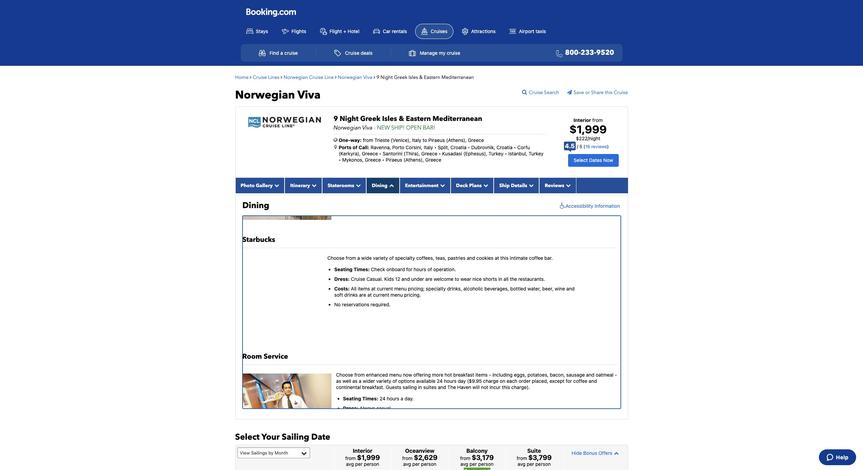 Task type: describe. For each thing, give the bounding box(es) containing it.
1 croatia from the left
[[451, 144, 467, 150]]

2 horizontal spatial -
[[615, 372, 617, 378]]

0 vertical spatial variety
[[373, 255, 388, 261]]

oatmeal
[[596, 372, 614, 378]]

1 horizontal spatial piraeus
[[428, 137, 445, 143]]

2 as from the left
[[352, 378, 358, 384]]

night
[[589, 135, 600, 141]]

of down coffees, on the bottom
[[428, 266, 432, 272]]

chevron down image for staterooms
[[354, 183, 361, 188]]

share
[[591, 89, 604, 96]]

piraeus inside the santorini (thira), greece • kusadasi (ephesus), turkey • istanbul, turkey • mykonos, greece • piraeus (athens), greece
[[386, 157, 402, 163]]

$2,629
[[414, 454, 438, 461]]

0 vertical spatial coffee
[[529, 255, 543, 261]]

my
[[439, 50, 446, 56]]

times: for room service
[[362, 396, 378, 401]]

norwegian inside 9 night greek isles & eastern mediterranean norwegian viva - new ship! open bar!
[[334, 124, 361, 131]]

a left day.
[[401, 396, 403, 401]]

1 vertical spatial this
[[500, 255, 509, 261]]

coffee inside choose from enhanced menu now offering more hot breakfast items - including eggs, potatoes, bacon, sausage and oatmeal - as well as a wider variety of options available 24 hours day ($9.95 charge on each order placed, except for coffee and continental breakfast. guests sailing in suites and the haven will not incur this charge).
[[573, 378, 587, 384]]

from for oceanview from $2,629 avg per person
[[402, 455, 413, 461]]

times: for starbucks
[[354, 266, 370, 272]]

2 vertical spatial hours
[[387, 396, 399, 401]]

one-
[[339, 137, 351, 143]]

map marker image
[[334, 145, 337, 149]]

mediterranean for 9 night greek isles & eastern mediterranean
[[442, 74, 474, 80]]

1 horizontal spatial are
[[425, 276, 432, 282]]

1 horizontal spatial italy
[[424, 144, 433, 150]]

date
[[311, 431, 330, 443]]

balcony from $3,179 avg per person
[[460, 448, 494, 467]]

call:
[[359, 144, 369, 150]]

greek for 9 night greek isles & eastern mediterranean norwegian viva - new ship! open bar!
[[360, 114, 381, 123]]

lines
[[268, 74, 279, 80]]

cruise right share
[[614, 89, 628, 96]]

)
[[607, 144, 609, 149]]

person for $1,999
[[364, 461, 379, 467]]

0 vertical spatial italy
[[412, 137, 421, 143]]

will
[[473, 384, 480, 390]]

corfu
[[517, 144, 530, 150]]

manage my cruise button
[[401, 46, 468, 60]]

bonus
[[583, 450, 597, 456]]

airport taxis
[[519, 28, 546, 34]]

isles for 9 night greek isles & eastern mediterranean
[[409, 74, 418, 80]]

booking.com home image
[[246, 8, 296, 17]]

save
[[574, 89, 584, 96]]

bottled
[[510, 286, 526, 292]]

norwegian right angle right image
[[284, 74, 308, 80]]

eastern for 9 night greek isles & eastern mediterranean
[[424, 74, 440, 80]]

0 vertical spatial menu
[[394, 286, 407, 292]]

the
[[448, 384, 456, 390]]

eggs,
[[514, 372, 526, 378]]

1 turkey from the left
[[489, 150, 504, 156]]

cruise inside travel menu navigation
[[345, 50, 359, 56]]

shorts
[[483, 276, 497, 282]]

santorini (thira), greece • kusadasi (ephesus), turkey • istanbul, turkey • mykonos, greece • piraeus (athens), greece
[[339, 150, 544, 163]]

• up the istanbul,
[[514, 144, 516, 150]]

charge).
[[511, 384, 530, 390]]

except
[[550, 378, 565, 384]]

ports
[[339, 144, 352, 150]]

/ inside 4.5 / 5 ( 16 reviews )
[[577, 144, 578, 149]]

norwegian cruise line link
[[284, 74, 334, 80]]

accessibility information link
[[558, 203, 620, 209]]

1 vertical spatial menu
[[391, 292, 403, 298]]

person for $3,799
[[536, 461, 551, 467]]

0 vertical spatial at
[[495, 255, 499, 261]]

select          dates now
[[574, 157, 613, 163]]

menu inside choose from enhanced menu now offering more hot breakfast items - including eggs, potatoes, bacon, sausage and oatmeal - as well as a wider variety of options available 24 hours day ($9.95 charge on each order placed, except for coffee and continental breakfast. guests sailing in suites and the haven will not incur this charge).
[[389, 372, 402, 378]]

room service
[[242, 352, 288, 361]]

person for $3,179
[[478, 461, 494, 467]]

and left the oatmeal
[[586, 372, 594, 378]]

select          dates now link
[[568, 154, 619, 167]]

chevron down image for ship details
[[527, 183, 534, 188]]

and down the oatmeal
[[589, 378, 597, 384]]

dubrovnik,
[[471, 144, 495, 150]]

find a cruise link
[[251, 46, 305, 60]]

1 as from the left
[[336, 378, 341, 384]]

night for 9 night greek isles & eastern mediterranean
[[381, 74, 393, 80]]

cruise search link
[[522, 89, 566, 96]]

oceanview from $2,629 avg per person
[[402, 448, 438, 467]]

avg for $3,799
[[518, 461, 526, 467]]

5
[[580, 144, 582, 149]]

wide
[[361, 255, 372, 261]]

0 vertical spatial norwegian viva
[[338, 74, 372, 80]]

one-way: from trieste (venice), italy to piraeus (athens), greece
[[339, 137, 484, 143]]

from for interior from $1,999 avg per person
[[345, 455, 356, 461]]

dining button
[[366, 178, 400, 193]]

2 vertical spatial at
[[368, 292, 372, 298]]

kids
[[384, 276, 394, 282]]

photo
[[241, 182, 255, 189]]

person for $2,629
[[421, 461, 437, 467]]

search image
[[522, 89, 529, 95]]

avg for $2,629
[[403, 461, 411, 467]]

0 vertical spatial hours
[[414, 266, 426, 272]]

flights link
[[276, 24, 312, 38]]

ravenna,
[[371, 144, 391, 150]]

hide
[[572, 450, 582, 456]]

corfu (kerkyra), greece
[[339, 144, 530, 156]]

open
[[406, 124, 421, 131]]

chevron down image for reviews
[[564, 183, 571, 188]]

choose for starbucks
[[327, 255, 344, 261]]

(ephesus),
[[464, 150, 487, 156]]

norwegian viva main content
[[232, 69, 631, 470]]

pricing.
[[404, 292, 421, 298]]

home link
[[235, 74, 249, 80]]

from up the call:
[[363, 137, 373, 143]]

chevron down image for deck plans
[[482, 183, 488, 188]]

greece inside corfu (kerkyra), greece
[[362, 150, 378, 156]]

$1,999 for interior from $1,999 avg per person
[[357, 454, 380, 461]]

0 vertical spatial current
[[377, 286, 393, 292]]

1 horizontal spatial to
[[455, 276, 459, 282]]

0 horizontal spatial for
[[406, 266, 412, 272]]

and left the
[[438, 384, 446, 390]]

• down ravenna, porto corsini, italy • split, croatia • dubrovnik, croatia •
[[439, 150, 441, 156]]

dining inside 'dropdown button'
[[372, 182, 388, 189]]

9 night greek isles & eastern mediterranean
[[377, 74, 474, 80]]

angle right image
[[281, 75, 282, 79]]

chevron down image for entertainment
[[439, 183, 445, 188]]

(athens), inside the santorini (thira), greece • kusadasi (ephesus), turkey • istanbul, turkey • mykonos, greece • piraeus (athens), greece
[[404, 157, 424, 163]]

from for choose from enhanced menu now offering more hot breakfast items - including eggs, potatoes, bacon, sausage and oatmeal - as well as a wider variety of options available 24 hours day ($9.95 charge on each order placed, except for coffee and continental breakfast. guests sailing in suites and the haven will not incur this charge).
[[354, 372, 365, 378]]

nice
[[473, 276, 482, 282]]

beer,
[[542, 286, 554, 292]]

1 vertical spatial current
[[373, 292, 389, 298]]

home
[[235, 74, 249, 80]]

24 inside choose from enhanced menu now offering more hot breakfast items - including eggs, potatoes, bacon, sausage and oatmeal - as well as a wider variety of options available 24 hours day ($9.95 charge on each order placed, except for coffee and continental breakfast. guests sailing in suites and the haven will not incur this charge).
[[437, 378, 443, 384]]

0 horizontal spatial 24
[[380, 396, 386, 401]]

wear
[[461, 276, 471, 282]]

0 vertical spatial (athens),
[[446, 137, 467, 143]]

hide bonus offers
[[572, 450, 612, 456]]

details
[[511, 182, 527, 189]]

reservations
[[342, 302, 369, 308]]

car rentals
[[383, 28, 407, 34]]

isles for 9 night greek isles & eastern mediterranean norwegian viva - new ship! open bar!
[[382, 114, 397, 123]]

chevron up image for dining
[[388, 183, 394, 188]]

choose from enhanced menu now offering more hot breakfast items - including eggs, potatoes, bacon, sausage and oatmeal - as well as a wider variety of options available 24 hours day ($9.95 charge on each order placed, except for coffee and continental breakfast. guests sailing in suites and the haven will not incur this charge).
[[336, 372, 617, 390]]

choose from a wide variety of specialty coffees, teas, pastries and cookies at this intimate coffee bar.
[[327, 255, 553, 261]]

night for 9 night greek isles & eastern mediterranean norwegian viva - new ship! open bar!
[[340, 114, 359, 123]]

a inside find a cruise link
[[280, 50, 283, 56]]

greece down ravenna,
[[365, 157, 381, 163]]

interior from $1,999 $222 / night
[[570, 117, 607, 141]]

seating for room service
[[343, 396, 361, 401]]

hide bonus offers link
[[565, 447, 626, 459]]

9 night greek isles & eastern mediterranean norwegian viva - new ship! open bar!
[[334, 114, 482, 131]]

porto
[[392, 144, 404, 150]]

way:
[[351, 137, 362, 143]]

find a cruise
[[270, 50, 298, 56]]

• down (kerkyra),
[[339, 157, 341, 163]]

1 vertical spatial at
[[371, 286, 376, 292]]

all
[[504, 276, 509, 282]]

a inside choose from enhanced menu now offering more hot breakfast items - including eggs, potatoes, bacon, sausage and oatmeal - as well as a wider variety of options available 24 hours day ($9.95 charge on each order placed, except for coffee and continental breakfast. guests sailing in suites and the haven will not incur this charge).
[[359, 378, 361, 384]]

bar!
[[423, 124, 435, 131]]

information
[[595, 203, 620, 209]]

breakfast.
[[362, 384, 384, 390]]

flight + hotel link
[[314, 24, 365, 38]]

• down ravenna,
[[379, 150, 382, 156]]

cookies
[[476, 255, 494, 261]]

and right 12
[[402, 276, 410, 282]]

specialty for drinks,
[[426, 286, 446, 292]]

in inside choose from enhanced menu now offering more hot breakfast items - including eggs, potatoes, bacon, sausage and oatmeal - as well as a wider variety of options available 24 hours day ($9.95 charge on each order placed, except for coffee and continental breakfast. guests sailing in suites and the haven will not incur this charge).
[[418, 384, 422, 390]]

ship details
[[499, 182, 527, 189]]

per for $3,179
[[470, 461, 477, 467]]

incur
[[490, 384, 501, 390]]

car
[[383, 28, 391, 34]]

manage
[[420, 50, 438, 56]]

reviews
[[591, 144, 607, 149]]

norwegian viva link
[[338, 74, 374, 80]]

• left split,
[[434, 144, 437, 150]]

greece up dubrovnik,
[[468, 137, 484, 143]]

0 horizontal spatial dining
[[242, 200, 269, 211]]

chevron up image for hide bonus offers
[[612, 451, 619, 455]]

cruise for manage my cruise
[[447, 50, 460, 56]]

cruise search
[[529, 89, 559, 96]]

are inside all items at current menu pricing; specialty drinks, alcoholic beverages, bottled water, beer, wine and soft drinks are at current menu pricing.
[[359, 292, 366, 298]]

welcome
[[434, 276, 454, 282]]

save or share this cruise link
[[567, 89, 628, 96]]

charge
[[483, 378, 499, 384]]

hours inside choose from enhanced menu now offering more hot breakfast items - including eggs, potatoes, bacon, sausage and oatmeal - as well as a wider variety of options available 24 hours day ($9.95 charge on each order placed, except for coffee and continental breakfast. guests sailing in suites and the haven will not incur this charge).
[[444, 378, 457, 384]]

corsini,
[[406, 144, 423, 150]]

of inside choose from enhanced menu now offering more hot breakfast items - including eggs, potatoes, bacon, sausage and oatmeal - as well as a wider variety of options available 24 hours day ($9.95 charge on each order placed, except for coffee and continental breakfast. guests sailing in suites and the haven will not incur this charge).
[[393, 378, 397, 384]]

angle right image for norwegian cruise line
[[335, 75, 337, 79]]



Task type: locate. For each thing, give the bounding box(es) containing it.
this right share
[[605, 89, 613, 96]]

specialty for coffees,
[[395, 255, 415, 261]]

including
[[492, 372, 513, 378]]

well
[[343, 378, 351, 384]]

for down sausage
[[566, 378, 572, 384]]

1 horizontal spatial select
[[574, 157, 588, 163]]

deals
[[361, 50, 373, 56]]

greece down ravenna, porto corsini, italy • split, croatia • dubrovnik, croatia •
[[421, 150, 437, 156]]

greece down corfu (kerkyra), greece
[[425, 157, 441, 163]]

0 vertical spatial seating
[[334, 266, 353, 272]]

- left new
[[374, 124, 376, 131]]

norwegian cruise line
[[284, 74, 334, 80]]

• up "(ephesus),"
[[468, 144, 470, 150]]

alcoholic
[[463, 286, 483, 292]]

piraeus down "santorini"
[[386, 157, 402, 163]]

globe image
[[334, 137, 338, 142]]

a left wider
[[359, 378, 361, 384]]

avg inside oceanview from $2,629 avg per person
[[403, 461, 411, 467]]

per for $1,999
[[355, 461, 363, 467]]

cruise deals
[[345, 50, 373, 56]]

0 vertical spatial select
[[574, 157, 588, 163]]

$3,799
[[528, 454, 552, 461]]

in
[[498, 276, 502, 282], [418, 384, 422, 390]]

person inside oceanview from $2,629 avg per person
[[421, 461, 437, 467]]

offers
[[599, 450, 612, 456]]

1 horizontal spatial -
[[489, 372, 491, 378]]

chevron up image inside dining 'dropdown button'
[[388, 183, 394, 188]]

1 vertical spatial hours
[[444, 378, 457, 384]]

norwegian right line
[[338, 74, 362, 80]]

and left cookies at right bottom
[[467, 255, 475, 261]]

in left "all"
[[498, 276, 502, 282]]

1 horizontal spatial as
[[352, 378, 358, 384]]

breakfast
[[453, 372, 474, 378]]

for up "under"
[[406, 266, 412, 272]]

/ inside interior from $1,999 $222 / night
[[588, 135, 589, 141]]

from for interior from $1,999 $222 / night
[[592, 117, 603, 123]]

night right norwegian viva link
[[381, 74, 393, 80]]

chevron down image inside reviews dropdown button
[[564, 183, 571, 188]]

avg for $1,999
[[346, 461, 354, 467]]

person inside suite from $3,799 avg per person
[[536, 461, 551, 467]]

1 vertical spatial 24
[[380, 396, 386, 401]]

from for balcony from $3,179 avg per person
[[460, 455, 471, 461]]

0 vertical spatial &
[[419, 74, 423, 80]]

chevron down image for itinerary
[[310, 183, 317, 188]]

chevron down image up wheelchair image
[[564, 183, 571, 188]]

1 vertical spatial night
[[340, 114, 359, 123]]

by
[[269, 450, 274, 455]]

1 vertical spatial in
[[418, 384, 422, 390]]

norwegian viva down lines
[[235, 87, 321, 103]]

coffee
[[529, 255, 543, 261], [573, 378, 587, 384]]

casual.
[[367, 276, 383, 282]]

1 vertical spatial &
[[399, 114, 404, 123]]

4 chevron down image from the left
[[564, 183, 571, 188]]

(venice),
[[391, 137, 411, 143]]

0 horizontal spatial (athens),
[[404, 157, 424, 163]]

1 vertical spatial coffee
[[573, 378, 587, 384]]

4 avg from the left
[[518, 461, 526, 467]]

seating for starbucks
[[334, 266, 353, 272]]

chevron down image inside deck plans dropdown button
[[482, 183, 488, 188]]

cruise left deals
[[345, 50, 359, 56]]

teas,
[[436, 255, 446, 261]]

0 horizontal spatial /
[[577, 144, 578, 149]]

2 per from the left
[[412, 461, 420, 467]]

accessibility information
[[566, 203, 620, 209]]

menu left now
[[389, 372, 402, 378]]

0 horizontal spatial cruise
[[284, 50, 298, 56]]

9 for 9 night greek isles & eastern mediterranean
[[377, 74, 379, 80]]

/ left 5
[[577, 144, 578, 149]]

select for select          dates now
[[574, 157, 588, 163]]

0 horizontal spatial hours
[[387, 396, 399, 401]]

$1,999
[[570, 123, 607, 136], [357, 454, 380, 461]]

from inside balcony from $3,179 avg per person
[[460, 455, 471, 461]]

1 avg from the left
[[346, 461, 354, 467]]

4 person from the left
[[536, 461, 551, 467]]

angle right image for home
[[250, 75, 252, 79]]

italy
[[412, 137, 421, 143], [424, 144, 433, 150]]

current up required.
[[373, 292, 389, 298]]

2 vertical spatial this
[[502, 384, 510, 390]]

4 per from the left
[[527, 461, 534, 467]]

haven
[[457, 384, 471, 390]]

9 inside 9 night greek isles & eastern mediterranean norwegian viva - new ship! open bar!
[[334, 114, 338, 123]]

3 avg from the left
[[460, 461, 468, 467]]

1 vertical spatial chevron up image
[[612, 451, 619, 455]]

2 horizontal spatial hours
[[444, 378, 457, 384]]

1 horizontal spatial specialty
[[426, 286, 446, 292]]

1 vertical spatial $1,999
[[357, 454, 380, 461]]

0 vertical spatial times:
[[354, 266, 370, 272]]

hours up "under"
[[414, 266, 426, 272]]

variety inside choose from enhanced menu now offering more hot breakfast items - including eggs, potatoes, bacon, sausage and oatmeal - as well as a wider variety of options available 24 hours day ($9.95 charge on each order placed, except for coffee and continental breakfast. guests sailing in suites and the haven will not incur this charge).
[[376, 378, 391, 384]]

or
[[585, 89, 590, 96]]

chevron down image left the itinerary
[[273, 183, 279, 188]]

1 horizontal spatial angle right image
[[335, 75, 337, 79]]

0 horizontal spatial items
[[358, 286, 370, 292]]

and right wine
[[566, 286, 575, 292]]

times: up dress: always casual.
[[362, 396, 378, 401]]

cruise for find a cruise
[[284, 50, 298, 56]]

- up 'charge'
[[489, 372, 491, 378]]

select up view at bottom
[[235, 431, 260, 443]]

piraeus up ravenna, porto corsini, italy • split, croatia • dubrovnik, croatia •
[[428, 137, 445, 143]]

choose for room service
[[336, 372, 353, 378]]

avg inside balcony from $3,179 avg per person
[[460, 461, 468, 467]]

chevron down image inside entertainment dropdown button
[[439, 183, 445, 188]]

ship
[[499, 182, 510, 189]]

hotel
[[348, 28, 359, 34]]

interior from $1,999 avg per person
[[345, 448, 380, 467]]

angle right image down cruise deals link
[[374, 75, 375, 79]]

1 vertical spatial dining
[[242, 200, 269, 211]]

to
[[423, 137, 427, 143], [455, 276, 459, 282]]

24 down more
[[437, 378, 443, 384]]

view sailings by month link
[[237, 447, 310, 458]]

manage my cruise
[[420, 50, 460, 56]]

1 person from the left
[[364, 461, 379, 467]]

cruise right the my
[[447, 50, 460, 56]]

2 cruise from the left
[[447, 50, 460, 56]]

$1,999 inside the interior from $1,999 avg per person
[[357, 454, 380, 461]]

1 vertical spatial to
[[455, 276, 459, 282]]

norwegian down cruise lines link
[[235, 87, 295, 103]]

chevron down image left dining 'dropdown button'
[[354, 183, 361, 188]]

0 horizontal spatial isles
[[382, 114, 397, 123]]

1 horizontal spatial chevron up image
[[612, 451, 619, 455]]

and inside all items at current menu pricing; specialty drinks, alcoholic beverages, bottled water, beer, wine and soft drinks are at current menu pricing.
[[566, 286, 575, 292]]

from inside interior from $1,999 $222 / night
[[592, 117, 603, 123]]

2 chevron down image from the left
[[439, 183, 445, 188]]

items up ($9.95
[[476, 372, 488, 378]]

this left intimate
[[500, 255, 509, 261]]

0 vertical spatial items
[[358, 286, 370, 292]]

chevron up image
[[388, 183, 394, 188], [612, 451, 619, 455]]

recommended image
[[464, 468, 490, 470]]

deck
[[456, 182, 468, 189]]

from up wider
[[354, 372, 365, 378]]

select inside select          dates now link
[[574, 157, 588, 163]]

night up one-
[[340, 114, 359, 123]]

current
[[377, 286, 393, 292], [373, 292, 389, 298]]

3 per from the left
[[470, 461, 477, 467]]

0 vertical spatial this
[[605, 89, 613, 96]]

this
[[605, 89, 613, 96], [500, 255, 509, 261], [502, 384, 510, 390]]

angle right image for norwegian viva
[[374, 75, 375, 79]]

1 vertical spatial norwegian viva
[[235, 87, 321, 103]]

1 horizontal spatial dining
[[372, 182, 388, 189]]

check
[[371, 266, 385, 272]]

this inside choose from enhanced menu now offering more hot breakfast items - including eggs, potatoes, bacon, sausage and oatmeal - as well as a wider variety of options available 24 hours day ($9.95 charge on each order placed, except for coffee and continental breakfast. guests sailing in suites and the haven will not incur this charge).
[[502, 384, 510, 390]]

3 chevron down image from the left
[[527, 183, 534, 188]]

cruise left search
[[529, 89, 543, 96]]

& down manage
[[419, 74, 423, 80]]

0 horizontal spatial norwegian viva
[[235, 87, 321, 103]]

select for select your sailing date
[[235, 431, 260, 443]]

no
[[334, 302, 341, 308]]

chevron down image inside ship details dropdown button
[[527, 183, 534, 188]]

viva down norwegian cruise line link
[[298, 87, 321, 103]]

0 horizontal spatial piraeus
[[386, 157, 402, 163]]

angle right image right home link
[[250, 75, 252, 79]]

starbucks
[[242, 235, 275, 244]]

soft
[[334, 292, 343, 298]]

cruise
[[345, 50, 359, 56], [253, 74, 267, 80], [309, 74, 323, 80], [529, 89, 543, 96], [614, 89, 628, 96], [351, 276, 365, 282]]

for inside choose from enhanced menu now offering more hot breakfast items - including eggs, potatoes, bacon, sausage and oatmeal - as well as a wider variety of options available 24 hours day ($9.95 charge on each order placed, except for coffee and continental breakfast. guests sailing in suites and the haven will not incur this charge).
[[566, 378, 572, 384]]

from inside the interior from $1,999 avg per person
[[345, 455, 356, 461]]

0 horizontal spatial turkey
[[489, 150, 504, 156]]

1 angle right image from the left
[[250, 75, 252, 79]]

1 vertical spatial isles
[[382, 114, 397, 123]]

specialty
[[395, 255, 415, 261], [426, 286, 446, 292]]

greek for 9 night greek isles & eastern mediterranean
[[394, 74, 407, 80]]

angle right image
[[250, 75, 252, 79], [335, 75, 337, 79], [374, 75, 375, 79]]

suite from $3,799 avg per person
[[517, 448, 552, 467]]

1 vertical spatial piraeus
[[386, 157, 402, 163]]

chevron down image inside photo gallery dropdown button
[[273, 183, 279, 188]]

isles up new
[[382, 114, 397, 123]]

of up seating times: check onboard for hours of operation.
[[389, 255, 394, 261]]

coffees,
[[416, 255, 434, 261]]

from down balcony
[[460, 455, 471, 461]]

chevron down image
[[273, 183, 279, 188], [354, 183, 361, 188], [527, 183, 534, 188], [564, 183, 571, 188]]

- right the oatmeal
[[615, 372, 617, 378]]

plans
[[469, 182, 482, 189]]

to left wear
[[455, 276, 459, 282]]

from for choose from a wide variety of specialty coffees, teas, pastries and cookies at this intimate coffee bar.
[[346, 255, 356, 261]]

mediterranean down the my
[[442, 74, 474, 80]]

isles inside 9 night greek isles & eastern mediterranean norwegian viva - new ship! open bar!
[[382, 114, 397, 123]]

select down 5
[[574, 157, 588, 163]]

0 vertical spatial greek
[[394, 74, 407, 80]]

reviews button
[[539, 178, 576, 193]]

potatoes,
[[528, 372, 549, 378]]

person down interior
[[364, 461, 379, 467]]

0 horizontal spatial 9
[[334, 114, 338, 123]]

mediterranean
[[442, 74, 474, 80], [433, 114, 482, 123]]

items
[[358, 286, 370, 292], [476, 372, 488, 378]]

avg down oceanview
[[403, 461, 411, 467]]

norwegian viva down cruise deals link
[[338, 74, 372, 80]]

(athens), down (thira),
[[404, 157, 424, 163]]

dates
[[589, 157, 602, 163]]

2 chevron down image from the left
[[354, 183, 361, 188]]

intimate
[[510, 255, 528, 261]]

0 horizontal spatial -
[[374, 124, 376, 131]]

cruise up all
[[351, 276, 365, 282]]

chevron down image left 'ship'
[[482, 183, 488, 188]]

2 croatia from the left
[[497, 144, 513, 150]]

new
[[377, 124, 390, 131]]

not
[[481, 384, 488, 390]]

items right all
[[358, 286, 370, 292]]

0 horizontal spatial as
[[336, 378, 341, 384]]

1 vertical spatial select
[[235, 431, 260, 443]]

a left "wide"
[[357, 255, 360, 261]]

from down interior
[[345, 455, 356, 461]]

0 vertical spatial choose
[[327, 255, 344, 261]]

avg inside the interior from $1,999 avg per person
[[346, 461, 354, 467]]

beverages,
[[484, 286, 509, 292]]

4.5 / 5 ( 16 reviews )
[[565, 142, 609, 150]]

wider
[[363, 378, 375, 384]]

1 vertical spatial seating
[[343, 396, 361, 401]]

seating up costs:
[[334, 266, 353, 272]]

person inside balcony from $3,179 avg per person
[[478, 461, 494, 467]]

1 vertical spatial times:
[[362, 396, 378, 401]]

0 vertical spatial isles
[[409, 74, 418, 80]]

from left "wide"
[[346, 255, 356, 261]]

0 horizontal spatial angle right image
[[250, 75, 252, 79]]

& up ship!
[[399, 114, 404, 123]]

0 horizontal spatial to
[[423, 137, 427, 143]]

0 horizontal spatial select
[[235, 431, 260, 443]]

per inside suite from $3,799 avg per person
[[527, 461, 534, 467]]

mediterranean inside 9 night greek isles & eastern mediterranean norwegian viva - new ship! open bar!
[[433, 114, 482, 123]]

0 vertical spatial for
[[406, 266, 412, 272]]

viva inside 9 night greek isles & eastern mediterranean norwegian viva - new ship! open bar!
[[362, 124, 373, 131]]

2 horizontal spatial chevron down image
[[482, 183, 488, 188]]

from inside oceanview from $2,629 avg per person
[[402, 455, 413, 461]]

paper plane image
[[567, 90, 574, 95]]

items inside choose from enhanced menu now offering more hot breakfast items - including eggs, potatoes, bacon, sausage and oatmeal - as well as a wider variety of options available 24 hours day ($9.95 charge on each order placed, except for coffee and continental breakfast. guests sailing in suites and the haven will not incur this charge).
[[476, 372, 488, 378]]

from for suite from $3,799 avg per person
[[517, 455, 527, 461]]

dress: for room service
[[343, 405, 358, 411]]

1 vertical spatial items
[[476, 372, 488, 378]]

per inside the interior from $1,999 avg per person
[[355, 461, 363, 467]]

per down interior
[[355, 461, 363, 467]]

0 vertical spatial are
[[425, 276, 432, 282]]

2 turkey from the left
[[529, 150, 544, 156]]

day
[[458, 378, 466, 384]]

0 vertical spatial to
[[423, 137, 427, 143]]

1 vertical spatial italy
[[424, 144, 433, 150]]

cruise
[[284, 50, 298, 56], [447, 50, 460, 56]]

0 horizontal spatial chevron up image
[[388, 183, 394, 188]]

1 horizontal spatial night
[[381, 74, 393, 80]]

sailing
[[282, 431, 309, 443]]

wheelchair image
[[558, 203, 566, 209]]

continental
[[336, 384, 361, 390]]

hot
[[445, 372, 452, 378]]

$1,999 for interior from $1,999 $222 / night
[[570, 123, 607, 136]]

itinerary button
[[285, 178, 322, 193]]

of down way:
[[353, 144, 358, 150]]

piraeus
[[428, 137, 445, 143], [386, 157, 402, 163]]

/
[[588, 135, 589, 141], [577, 144, 578, 149]]

turkey down corfu at the right of the page
[[529, 150, 544, 156]]

view
[[240, 450, 250, 455]]

drinks,
[[447, 286, 462, 292]]

cruises link
[[415, 24, 453, 39]]

& for 9 night greek isles & eastern mediterranean
[[419, 74, 423, 80]]

0 horizontal spatial in
[[418, 384, 422, 390]]

travel menu navigation
[[241, 44, 623, 62]]

0 vertical spatial specialty
[[395, 255, 415, 261]]

1 per from the left
[[355, 461, 363, 467]]

always
[[360, 405, 375, 411]]

items inside all items at current menu pricing; specialty drinks, alcoholic beverages, bottled water, beer, wine and soft drinks are at current menu pricing.
[[358, 286, 370, 292]]

this down "on"
[[502, 384, 510, 390]]

times: down "wide"
[[354, 266, 370, 272]]

chevron down image for photo gallery
[[273, 183, 279, 188]]

chevron up image inside 'hide bonus offers' link
[[612, 451, 619, 455]]

0 horizontal spatial croatia
[[451, 144, 467, 150]]

1 horizontal spatial &
[[419, 74, 423, 80]]

chevron down image inside staterooms dropdown button
[[354, 183, 361, 188]]

coffee left bar.
[[529, 255, 543, 261]]

1 horizontal spatial /
[[588, 135, 589, 141]]

night inside 9 night greek isles & eastern mediterranean norwegian viva - new ship! open bar!
[[340, 114, 359, 123]]

16
[[585, 144, 590, 149]]

eastern for 9 night greek isles & eastern mediterranean norwegian viva - new ship! open bar!
[[406, 114, 431, 123]]

now
[[403, 372, 412, 378]]

per for $2,629
[[412, 461, 420, 467]]

chevron down image left deck on the right top
[[439, 183, 445, 188]]

avg inside suite from $3,799 avg per person
[[518, 461, 526, 467]]

2 avg from the left
[[403, 461, 411, 467]]

from inside suite from $3,799 avg per person
[[517, 455, 527, 461]]

options
[[398, 378, 415, 384]]

chevron up image right bonus
[[612, 451, 619, 455]]

from down oceanview
[[402, 455, 413, 461]]

wine
[[555, 286, 565, 292]]

of up the 'guests'
[[393, 378, 397, 384]]

1 horizontal spatial $1,999
[[570, 123, 607, 136]]

24
[[437, 378, 443, 384], [380, 396, 386, 401]]

& inside 9 night greek isles & eastern mediterranean norwegian viva - new ship! open bar!
[[399, 114, 404, 123]]

- inside 9 night greek isles & eastern mediterranean norwegian viva - new ship! open bar!
[[374, 124, 376, 131]]

0 vertical spatial piraeus
[[428, 137, 445, 143]]

from right interior
[[592, 117, 603, 123]]

dress: left always
[[343, 405, 358, 411]]

1 cruise from the left
[[284, 50, 298, 56]]

• down "santorini"
[[382, 157, 385, 163]]

233-
[[581, 48, 596, 57]]

2 angle right image from the left
[[335, 75, 337, 79]]

1 chevron down image from the left
[[273, 183, 279, 188]]

3 chevron down image from the left
[[482, 183, 488, 188]]

eastern inside 9 night greek isles & eastern mediterranean norwegian viva - new ship! open bar!
[[406, 114, 431, 123]]

greek inside 9 night greek isles & eastern mediterranean norwegian viva - new ship! open bar!
[[360, 114, 381, 123]]

turkey down dubrovnik,
[[489, 150, 504, 156]]

avg for $3,179
[[460, 461, 468, 467]]

specialty up onboard
[[395, 255, 415, 261]]

cruise inside dropdown button
[[447, 50, 460, 56]]

sailing
[[403, 384, 417, 390]]

specialty inside all items at current menu pricing; specialty drinks, alcoholic beverages, bottled water, beer, wine and soft drinks are at current menu pricing.
[[426, 286, 446, 292]]

1 horizontal spatial cruise
[[447, 50, 460, 56]]

more
[[432, 372, 443, 378]]

italy right corsini,
[[424, 144, 433, 150]]

1 vertical spatial /
[[577, 144, 578, 149]]

at right cookies at right bottom
[[495, 255, 499, 261]]

2 person from the left
[[421, 461, 437, 467]]

chevron up image left entertainment
[[388, 183, 394, 188]]

cruises
[[431, 28, 448, 34]]

2 horizontal spatial angle right image
[[374, 75, 375, 79]]

0 vertical spatial /
[[588, 135, 589, 141]]

pastries
[[448, 255, 466, 261]]

1 vertical spatial mediterranean
[[433, 114, 482, 123]]

variety up the check
[[373, 255, 388, 261]]

0 vertical spatial 9
[[377, 74, 379, 80]]

from inside choose from enhanced menu now offering more hot breakfast items - including eggs, potatoes, bacon, sausage and oatmeal - as well as a wider variety of options available 24 hours day ($9.95 charge on each order placed, except for coffee and continental breakfast. guests sailing in suites and the haven will not incur this charge).
[[354, 372, 365, 378]]

1 vertical spatial choose
[[336, 372, 353, 378]]

avg left $3,799 in the right bottom of the page
[[518, 461, 526, 467]]

1 horizontal spatial norwegian viva
[[338, 74, 372, 80]]

seating down continental
[[343, 396, 361, 401]]

mediterranean up bar!
[[433, 114, 482, 123]]

0 vertical spatial eastern
[[424, 74, 440, 80]]

cruise left lines
[[253, 74, 267, 80]]

9 up globe icon at the top
[[334, 114, 338, 123]]

chevron down image inside itinerary dropdown button
[[310, 183, 317, 188]]

dress: for starbucks
[[334, 276, 350, 282]]

1 chevron down image from the left
[[310, 183, 317, 188]]

per for $3,799
[[527, 461, 534, 467]]

per inside oceanview from $2,629 avg per person
[[412, 461, 420, 467]]

per inside balcony from $3,179 avg per person
[[470, 461, 477, 467]]

chevron down image
[[310, 183, 317, 188], [439, 183, 445, 188], [482, 183, 488, 188]]

cruise left line
[[309, 74, 323, 80]]

$222
[[576, 135, 588, 141]]

• left the istanbul,
[[505, 150, 507, 156]]

greek
[[394, 74, 407, 80], [360, 114, 381, 123]]

0 vertical spatial in
[[498, 276, 502, 282]]

choose inside choose from enhanced menu now offering more hot breakfast items - including eggs, potatoes, bacon, sausage and oatmeal - as well as a wider variety of options available 24 hours day ($9.95 charge on each order placed, except for coffee and continental breakfast. guests sailing in suites and the haven will not incur this charge).
[[336, 372, 353, 378]]

0 horizontal spatial coffee
[[529, 255, 543, 261]]

1 vertical spatial viva
[[298, 87, 321, 103]]

norwegian cruise line image
[[248, 116, 322, 128]]

ship!
[[391, 124, 405, 131]]

0 horizontal spatial specialty
[[395, 255, 415, 261]]

3 person from the left
[[478, 461, 494, 467]]

hours up the
[[444, 378, 457, 384]]

9 for 9 night greek isles & eastern mediterranean norwegian viva - new ship! open bar!
[[334, 114, 338, 123]]

mediterranean for 9 night greek isles & eastern mediterranean norwegian viva - new ship! open bar!
[[433, 114, 482, 123]]

accessibility
[[566, 203, 593, 209]]

casual.
[[376, 405, 392, 411]]

chevron down image left reviews
[[527, 183, 534, 188]]

from left $3,799 in the right bottom of the page
[[517, 455, 527, 461]]

& for 9 night greek isles & eastern mediterranean norwegian viva - new ship! open bar!
[[399, 114, 404, 123]]

ship details button
[[494, 178, 539, 193]]

hours
[[414, 266, 426, 272], [444, 378, 457, 384], [387, 396, 399, 401]]

0 vertical spatial viva
[[363, 74, 372, 80]]

the
[[510, 276, 517, 282]]

current down "kids"
[[377, 286, 393, 292]]

viva left new
[[362, 124, 373, 131]]

0 vertical spatial dress:
[[334, 276, 350, 282]]

1 vertical spatial greek
[[360, 114, 381, 123]]

(thira),
[[404, 150, 420, 156]]

1 vertical spatial (athens),
[[404, 157, 424, 163]]

at up no reservations required.
[[368, 292, 372, 298]]

1 vertical spatial eastern
[[406, 114, 431, 123]]

kusadasi
[[442, 150, 462, 156]]

1 horizontal spatial in
[[498, 276, 502, 282]]

0 horizontal spatial chevron down image
[[310, 183, 317, 188]]

flight
[[330, 28, 342, 34]]

0 vertical spatial mediterranean
[[442, 74, 474, 80]]

person inside the interior from $1,999 avg per person
[[364, 461, 379, 467]]

1 horizontal spatial isles
[[409, 74, 418, 80]]

2 vertical spatial viva
[[362, 124, 373, 131]]

3 angle right image from the left
[[374, 75, 375, 79]]

1 vertical spatial dress:
[[343, 405, 358, 411]]



Task type: vqa. For each thing, say whether or not it's contained in the screenshot.


